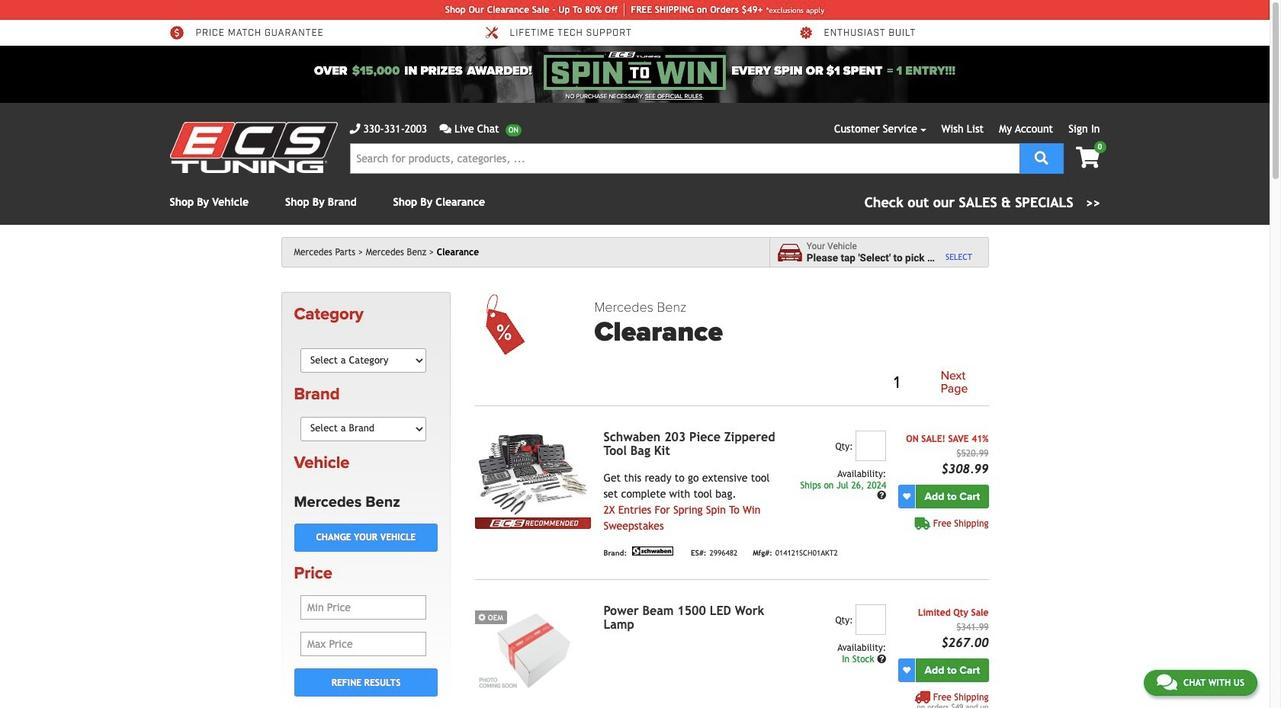 Task type: locate. For each thing, give the bounding box(es) containing it.
paginated product list navigation navigation
[[594, 367, 989, 400]]

ecs tuning recommends this product. image
[[475, 518, 591, 529]]

question circle image
[[877, 491, 886, 501], [877, 655, 886, 664]]

Search text field
[[350, 143, 1019, 174]]

phone image
[[350, 124, 360, 134]]

0 vertical spatial add to wish list image
[[903, 493, 911, 501]]

1 add to wish list image from the top
[[903, 493, 911, 501]]

1 vertical spatial add to wish list image
[[903, 667, 911, 674]]

schwaben - corporate logo image
[[630, 547, 676, 556]]

Min Price number field
[[300, 596, 426, 620]]

Max Price number field
[[300, 632, 426, 657]]

comments image
[[1157, 673, 1177, 692]]

0 vertical spatial question circle image
[[877, 491, 886, 501]]

None number field
[[856, 431, 886, 461], [856, 605, 886, 635], [856, 431, 886, 461], [856, 605, 886, 635]]

add to wish list image
[[903, 493, 911, 501], [903, 667, 911, 674]]

1 vertical spatial question circle image
[[877, 655, 886, 664]]

comments image
[[439, 124, 451, 134]]

2 add to wish list image from the top
[[903, 667, 911, 674]]



Task type: describe. For each thing, give the bounding box(es) containing it.
es#2996482 - 014121sch01akt2 - schwaben 203 piece zippered tool bag kit  - get this ready to go extensive tool set complete with tool bag. - schwaben - audi bmw volkswagen mercedes benz mini porsche image
[[475, 431, 591, 518]]

ecs tuning 'spin to win' contest logo image
[[544, 52, 726, 90]]

2 question circle image from the top
[[877, 655, 886, 664]]

search image
[[1035, 151, 1049, 164]]

thumbnail image image
[[475, 605, 591, 692]]

shopping cart image
[[1076, 147, 1100, 169]]

1 question circle image from the top
[[877, 491, 886, 501]]

ecs tuning image
[[170, 122, 337, 173]]



Task type: vqa. For each thing, say whether or not it's contained in the screenshot.
Pad
no



